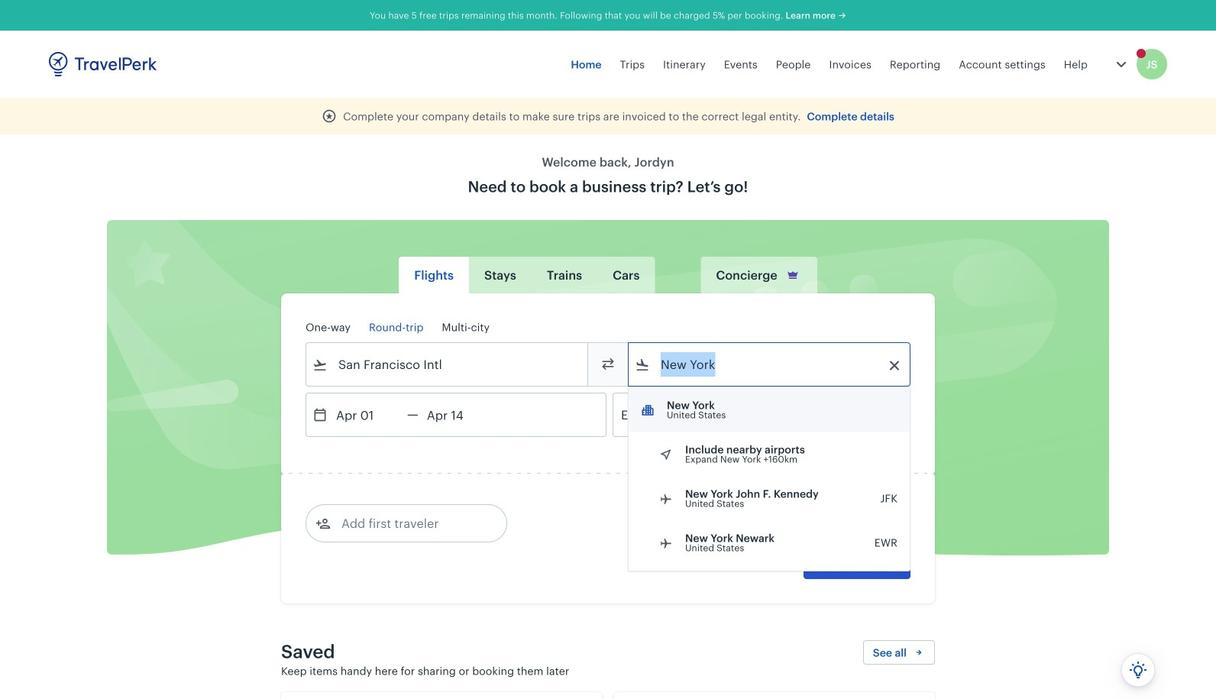 Task type: locate. For each thing, give the bounding box(es) containing it.
Return text field
[[419, 393, 498, 436]]

Add first traveler search field
[[331, 511, 490, 536]]

To search field
[[650, 352, 890, 377]]

From search field
[[328, 352, 568, 377]]



Task type: describe. For each thing, give the bounding box(es) containing it.
Depart text field
[[328, 393, 407, 436]]



